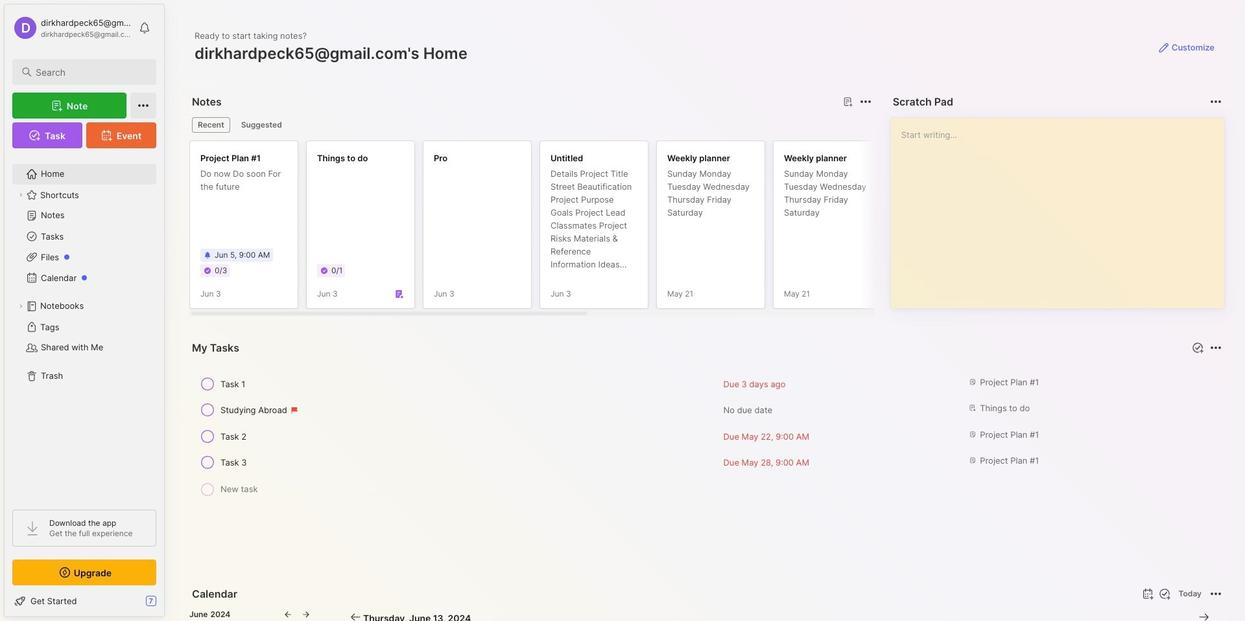 Task type: locate. For each thing, give the bounding box(es) containing it.
1 more actions field from the left
[[856, 93, 875, 111]]

Help and Learning task checklist field
[[5, 591, 164, 612]]

1 vertical spatial new task image
[[1158, 588, 1171, 601]]

0 horizontal spatial new task image
[[1158, 588, 1171, 601]]

None search field
[[36, 64, 145, 80]]

row group
[[189, 141, 1245, 317], [189, 372, 1225, 508]]

2 tab from the left
[[235, 117, 288, 133]]

2024 field
[[210, 610, 233, 621]]

More actions field
[[856, 93, 875, 111], [1207, 93, 1225, 111]]

1 horizontal spatial more actions field
[[1207, 93, 1225, 111]]

click to collapse image
[[164, 598, 173, 613]]

0 vertical spatial new task image
[[1191, 342, 1204, 355]]

1 vertical spatial row group
[[189, 372, 1225, 508]]

tree
[[5, 156, 164, 499]]

0 horizontal spatial tab
[[192, 117, 230, 133]]

tab
[[192, 117, 230, 133], [235, 117, 288, 133]]

tab list
[[192, 117, 869, 133]]

2 more actions field from the left
[[1207, 93, 1225, 111]]

new task image
[[1191, 342, 1204, 355], [1158, 588, 1171, 601]]

0 vertical spatial row group
[[189, 141, 1245, 317]]

tree inside main element
[[5, 156, 164, 499]]

June field
[[189, 610, 210, 621]]

1 horizontal spatial tab
[[235, 117, 288, 133]]

0 horizontal spatial more actions field
[[856, 93, 875, 111]]



Task type: describe. For each thing, give the bounding box(es) containing it.
none search field inside main element
[[36, 64, 145, 80]]

2 row group from the top
[[189, 372, 1225, 508]]

Search text field
[[36, 66, 145, 78]]

1 row group from the top
[[189, 141, 1245, 317]]

more actions image
[[858, 94, 873, 110]]

more actions image
[[1208, 94, 1224, 110]]

1 horizontal spatial new task image
[[1191, 342, 1204, 355]]

Start writing… text field
[[901, 118, 1224, 298]]

main element
[[0, 0, 169, 622]]

expand notebooks image
[[17, 303, 25, 311]]

1 tab from the left
[[192, 117, 230, 133]]

Account field
[[12, 15, 132, 41]]

new evernote calendar event image
[[1140, 587, 1155, 602]]



Task type: vqa. For each thing, say whether or not it's contained in the screenshot.
the New Note 'Icon' to the bottom
no



